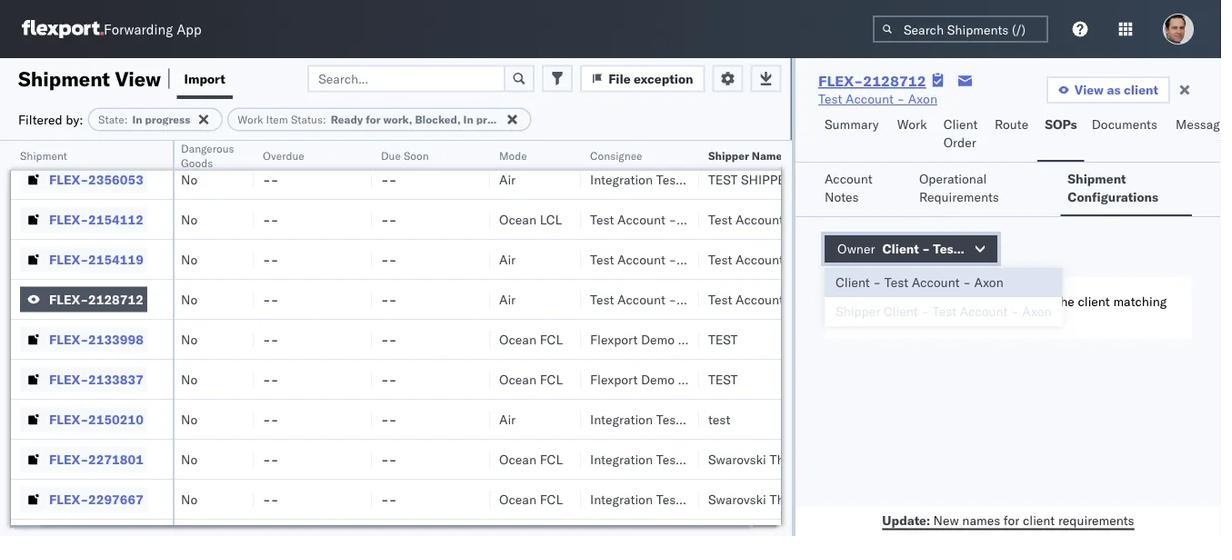 Task type: vqa. For each thing, say whether or not it's contained in the screenshot.
bottom Document
no



Task type: locate. For each thing, give the bounding box(es) containing it.
: up 2388003
[[124, 113, 128, 126]]

view left as
[[1075, 82, 1104, 98]]

flex-2356053
[[49, 171, 144, 187]]

resize handle column header
[[151, 141, 173, 537], [232, 141, 254, 537], [350, 141, 372, 537], [468, 141, 490, 537], [559, 141, 581, 537], [678, 141, 699, 537]]

ag
[[768, 131, 786, 147], [768, 171, 786, 187], [768, 412, 786, 427]]

0 horizontal spatial client
[[1023, 513, 1055, 528]]

1 vertical spatial demo
[[641, 372, 675, 387]]

0 horizontal spatial work
[[238, 113, 263, 126]]

integration test account - on ag
[[590, 131, 786, 147], [590, 171, 786, 187], [590, 412, 786, 427]]

0 vertical spatial swarovski
[[709, 452, 767, 468]]

0 horizontal spatial 2128712
[[88, 292, 144, 307]]

work,
[[383, 113, 412, 126]]

0 vertical spatial swarovski thailand test
[[709, 452, 847, 468]]

flex-2128712 inside button
[[49, 292, 144, 307]]

2 co. from the top
[[726, 372, 744, 387]]

for left work,
[[366, 113, 381, 126]]

consignee button
[[581, 145, 681, 163]]

2 fcl from the top
[[540, 372, 563, 387]]

1 vertical spatial ocean lcl
[[499, 211, 562, 227]]

:
[[124, 113, 128, 126], [323, 113, 326, 126]]

2 : from the left
[[323, 113, 326, 126]]

shipment down "filtered"
[[20, 149, 67, 162]]

6 resize handle column header from the left
[[678, 141, 699, 537]]

1 horizontal spatial view
[[1075, 82, 1104, 98]]

2154119
[[88, 251, 144, 267]]

2 resize handle column header from the left
[[232, 141, 254, 537]]

0 vertical spatial ocean lcl
[[499, 131, 562, 147]]

swarovski thailand test for 2297667
[[709, 492, 847, 508]]

9 no from the top
[[181, 452, 198, 468]]

progress up dangerous
[[145, 113, 190, 126]]

7 no from the top
[[181, 372, 198, 387]]

2 vertical spatial on
[[746, 412, 765, 427]]

0 vertical spatial shipper
[[741, 131, 794, 147]]

4 ocean from the top
[[499, 372, 537, 387]]

3 fcl from the top
[[540, 452, 563, 468]]

1 on from the top
[[746, 131, 765, 147]]

0 vertical spatial for
[[366, 113, 381, 126]]

no
[[181, 131, 198, 147], [181, 171, 198, 187], [181, 211, 198, 227], [181, 251, 198, 267], [181, 292, 198, 307], [181, 332, 198, 347], [181, 372, 198, 387], [181, 412, 198, 427], [181, 452, 198, 468], [181, 492, 198, 508]]

flex-2297667
[[49, 492, 144, 508]]

resize handle column header for consignee
[[678, 141, 699, 537]]

progress up "mode"
[[476, 113, 522, 126]]

on right test
[[746, 412, 765, 427]]

swarovski for flex-2271801
[[709, 452, 767, 468]]

2 thailand from the top
[[770, 492, 820, 508]]

2 horizontal spatial client
[[944, 116, 978, 132]]

demo for flex-2133998
[[641, 332, 675, 347]]

1 lcl from the top
[[540, 131, 562, 147]]

client up "order"
[[944, 116, 978, 132]]

list box
[[825, 268, 1063, 327]]

view inside button
[[1075, 82, 1104, 98]]

1 vertical spatial on
[[746, 171, 765, 187]]

2128712 up 'work' button
[[863, 72, 927, 90]]

2 shipper from the top
[[741, 171, 794, 187]]

flex- down the flex-2154119 button
[[49, 292, 88, 307]]

2 horizontal spatial client
[[1124, 82, 1159, 98]]

1 thailand from the top
[[770, 452, 820, 468]]

on
[[746, 131, 765, 147], [746, 171, 765, 187], [746, 412, 765, 427]]

: left ready
[[323, 113, 326, 126]]

4 ocean fcl from the top
[[499, 492, 563, 508]]

flex-2154119
[[49, 251, 144, 267]]

client up the there
[[836, 275, 870, 291]]

name
[[752, 149, 782, 162]]

1 vertical spatial lcl
[[540, 211, 562, 227]]

1 vertical spatial integration test account - on ag
[[590, 171, 786, 187]]

work
[[238, 113, 263, 126], [897, 116, 927, 132]]

ocean fcl
[[499, 332, 563, 347], [499, 372, 563, 387], [499, 452, 563, 468], [499, 492, 563, 508]]

1 test shipper from the top
[[709, 131, 794, 147]]

shipment up configurations at the top right of the page
[[1068, 171, 1127, 187]]

mode button
[[490, 145, 563, 163]]

by:
[[66, 111, 83, 127]]

new
[[934, 513, 959, 528]]

work down test account - axon link
[[897, 116, 927, 132]]

3 no from the top
[[181, 211, 198, 227]]

lcl left 'consignee' button
[[540, 131, 562, 147]]

1 vertical spatial flexport demo shipper co.
[[590, 372, 744, 387]]

2128712
[[863, 72, 927, 90], [88, 292, 144, 307]]

2 progress from the left
[[476, 113, 522, 126]]

3 integration from the top
[[590, 412, 653, 427]]

work for work
[[897, 116, 927, 132]]

0 vertical spatial lcl
[[540, 131, 562, 147]]

shipment inside shipment configurations
[[1068, 171, 1127, 187]]

3 ocean from the top
[[499, 332, 537, 347]]

consignee
[[590, 149, 643, 162]]

1 vertical spatial flexport
[[590, 372, 638, 387]]

2 lcl from the top
[[540, 211, 562, 227]]

shipper for ocean lcl
[[741, 131, 794, 147]]

requirements
[[920, 189, 999, 205]]

client
[[944, 116, 978, 132], [836, 275, 870, 291], [884, 304, 918, 320]]

2 vertical spatial ag
[[768, 412, 786, 427]]

ocean for 2271801
[[499, 452, 537, 468]]

resize handle column header for shipment
[[151, 141, 173, 537]]

demo
[[641, 332, 675, 347], [641, 372, 675, 387]]

3 test from the top
[[709, 332, 738, 347]]

fcl
[[540, 332, 563, 347], [540, 372, 563, 387], [540, 452, 563, 468], [540, 492, 563, 508]]

test shipper for air
[[709, 171, 794, 187]]

1 no from the top
[[181, 131, 198, 147]]

flexport demo shipper co. for flex-2133837
[[590, 372, 744, 387]]

2 on from the top
[[746, 171, 765, 187]]

work left item
[[238, 113, 263, 126]]

for right names
[[1004, 513, 1020, 528]]

0 horizontal spatial view
[[115, 66, 161, 91]]

2 flexport demo shipper co. from the top
[[590, 372, 744, 387]]

1 vertical spatial thailand
[[770, 492, 820, 508]]

5 no from the top
[[181, 292, 198, 307]]

1 integration test account - on ag from the top
[[590, 131, 786, 147]]

flex-2150210 button
[[20, 407, 147, 432]]

1 vertical spatial swarovski thailand test
[[709, 492, 847, 508]]

list box containing client - test account - axon
[[825, 268, 1063, 327]]

2 integration test account - on ag from the top
[[590, 171, 786, 187]]

shipment for shipment configurations
[[1068, 171, 1127, 187]]

flex- for flex-2388003 button
[[49, 131, 88, 147]]

4 fcl from the top
[[540, 492, 563, 508]]

0 vertical spatial integration test account - on ag
[[590, 131, 786, 147]]

1 horizontal spatial client
[[1078, 294, 1110, 310]]

0 horizontal spatial flex-2128712
[[49, 292, 144, 307]]

0 horizontal spatial client
[[836, 275, 870, 291]]

client
[[1124, 82, 1159, 98], [1078, 294, 1110, 310], [1023, 513, 1055, 528]]

0 vertical spatial flexport
[[590, 332, 638, 347]]

1 ocean lcl from the top
[[499, 131, 562, 147]]

integration for flex-2150210
[[590, 412, 653, 427]]

flex- up summary
[[819, 72, 863, 90]]

2 vertical spatial integration test account - on ag
[[590, 412, 786, 427]]

shipment up by:
[[18, 66, 110, 91]]

1 ocean from the top
[[499, 131, 537, 147]]

8 no from the top
[[181, 412, 198, 427]]

3 resize handle column header from the left
[[350, 141, 372, 537]]

6 no from the top
[[181, 332, 198, 347]]

shipper
[[709, 149, 749, 162], [836, 304, 881, 320], [678, 332, 723, 347], [678, 372, 723, 387]]

0 vertical spatial co.
[[726, 332, 744, 347]]

1 ocean fcl from the top
[[499, 332, 563, 347]]

client inside button
[[944, 116, 978, 132]]

flex-2128712 up flex-2133998
[[49, 292, 144, 307]]

ag right test
[[768, 412, 786, 427]]

2 ag from the top
[[768, 171, 786, 187]]

flex- down by:
[[49, 131, 88, 147]]

flex- down flex-2356053 button
[[49, 211, 88, 227]]

2 ocean lcl from the top
[[499, 211, 562, 227]]

0 horizontal spatial in
[[132, 113, 142, 126]]

swarovski
[[709, 452, 767, 468], [709, 492, 767, 508]]

view up state : in progress
[[115, 66, 161, 91]]

flex- inside button
[[49, 171, 88, 187]]

lcl down the mode button
[[540, 211, 562, 227]]

1 horizontal spatial work
[[897, 116, 927, 132]]

2 vertical spatial shipment
[[1068, 171, 1127, 187]]

thailand for 2271801
[[770, 452, 820, 468]]

1 vertical spatial shipment
[[20, 149, 67, 162]]

axon
[[908, 91, 938, 107], [680, 211, 709, 227], [798, 211, 828, 227], [680, 251, 709, 267], [798, 251, 828, 267], [975, 275, 1004, 291], [680, 292, 709, 307], [798, 292, 828, 307], [1023, 304, 1052, 320]]

2 swarovski from the top
[[709, 492, 767, 508]]

0 vertical spatial integration
[[590, 131, 653, 147]]

client for client order
[[944, 116, 978, 132]]

1 vertical spatial for
[[1004, 513, 1020, 528]]

flex- down flex-2154112 "button"
[[49, 251, 88, 267]]

lcl for test
[[540, 211, 562, 227]]

account
[[846, 91, 894, 107], [684, 131, 732, 147], [825, 171, 873, 187], [684, 171, 732, 187], [618, 211, 666, 227], [736, 211, 784, 227], [618, 251, 666, 267], [736, 251, 784, 267], [912, 275, 960, 291], [618, 292, 666, 307], [736, 292, 784, 307], [960, 304, 1008, 320], [684, 412, 732, 427]]

co. for flex-2133837
[[726, 372, 744, 387]]

ocean for 2133837
[[499, 372, 537, 387]]

there
[[843, 294, 876, 310]]

ag up the name
[[768, 131, 786, 147]]

3 integration test account - on ag from the top
[[590, 412, 786, 427]]

resize handle column header for dangerous goods
[[232, 141, 254, 537]]

flexport demo shipper co.
[[590, 332, 744, 347], [590, 372, 744, 387]]

2 demo from the top
[[641, 372, 675, 387]]

client left requirements
[[1023, 513, 1055, 528]]

1 resize handle column header from the left
[[151, 141, 173, 537]]

integration test account - on ag for flex-2356053
[[590, 171, 786, 187]]

ocean fcl for 2297667
[[499, 492, 563, 508]]

forwarding app
[[104, 20, 202, 38]]

4 no from the top
[[181, 251, 198, 267]]

no for flex-2388003
[[181, 131, 198, 147]]

in right state
[[132, 113, 142, 126]]

flex- down flex-2133998 button
[[49, 372, 88, 387]]

1 vertical spatial co.
[[726, 372, 744, 387]]

1 vertical spatial client
[[1078, 294, 1110, 310]]

0 horizontal spatial progress
[[145, 113, 190, 126]]

2 ocean from the top
[[499, 211, 537, 227]]

5 resize handle column header from the left
[[559, 141, 581, 537]]

1 flexport from the top
[[590, 332, 638, 347]]

1 progress from the left
[[145, 113, 190, 126]]

0 vertical spatial client
[[944, 116, 978, 132]]

0 vertical spatial test shipper
[[709, 131, 794, 147]]

message
[[1176, 116, 1222, 132]]

no for flex-2150210
[[181, 412, 198, 427]]

shipper inside list box
[[836, 304, 881, 320]]

2 vertical spatial integration
[[590, 412, 653, 427]]

1 shipper from the top
[[741, 131, 794, 147]]

ag for flex-2356053
[[768, 171, 786, 187]]

0 horizontal spatial :
[[124, 113, 128, 126]]

0 horizontal spatial for
[[366, 113, 381, 126]]

test shipper up shipper name
[[709, 131, 794, 147]]

1 ag from the top
[[768, 131, 786, 147]]

flex-2133837 button
[[20, 367, 147, 392]]

shipment for shipment view
[[18, 66, 110, 91]]

1 fcl from the top
[[540, 332, 563, 347]]

2133998
[[88, 332, 144, 347]]

client down client - test account - axon
[[884, 304, 918, 320]]

owner button
[[825, 236, 998, 263]]

view
[[115, 66, 161, 91], [1075, 82, 1104, 98]]

1 horizontal spatial in
[[464, 113, 474, 126]]

1 vertical spatial test shipper
[[709, 171, 794, 187]]

shipper down the name
[[741, 171, 794, 187]]

ocean lcl up "mode"
[[499, 131, 562, 147]]

client for client - test account - axon
[[836, 275, 870, 291]]

0 vertical spatial shipment
[[18, 66, 110, 91]]

1 demo from the top
[[641, 332, 675, 347]]

file
[[609, 70, 631, 86]]

1 horizontal spatial flex-2128712
[[819, 72, 927, 90]]

0 vertical spatial client
[[1124, 82, 1159, 98]]

ag down the name
[[768, 171, 786, 187]]

1 vertical spatial shipper
[[741, 171, 794, 187]]

co.
[[726, 332, 744, 347], [726, 372, 744, 387]]

2150210
[[88, 412, 144, 427]]

1 vertical spatial ag
[[768, 171, 786, 187]]

10 no from the top
[[181, 492, 198, 508]]

1 vertical spatial client
[[836, 275, 870, 291]]

0 vertical spatial ag
[[768, 131, 786, 147]]

ocean lcl
[[499, 131, 562, 147], [499, 211, 562, 227]]

operational
[[920, 171, 987, 187]]

--
[[263, 131, 279, 147], [381, 131, 397, 147], [263, 171, 279, 187], [381, 171, 397, 187], [263, 211, 279, 227], [381, 211, 397, 227], [263, 251, 279, 267], [381, 251, 397, 267], [263, 292, 279, 307], [381, 292, 397, 307], [263, 332, 279, 347], [381, 332, 397, 347], [263, 372, 279, 387], [381, 372, 397, 387], [263, 412, 279, 427], [381, 412, 397, 427], [263, 452, 279, 468], [381, 452, 397, 468], [263, 492, 279, 508], [381, 492, 397, 508]]

1 horizontal spatial progress
[[476, 113, 522, 126]]

ocean lcl down the mode button
[[499, 211, 562, 227]]

integration test account - on ag for flex-2388003
[[590, 131, 786, 147]]

1 vertical spatial flex-2128712
[[49, 292, 144, 307]]

3 air from the top
[[499, 292, 516, 307]]

6 ocean from the top
[[499, 492, 537, 508]]

flex-2128712 up summary
[[819, 72, 927, 90]]

1 swarovski thailand test from the top
[[709, 452, 847, 468]]

test shipper
[[709, 131, 794, 147], [709, 171, 794, 187]]

2 test shipper from the top
[[709, 171, 794, 187]]

2 vertical spatial client
[[1023, 513, 1055, 528]]

test
[[819, 91, 843, 107], [656, 131, 680, 147], [656, 171, 680, 187], [590, 211, 614, 227], [709, 211, 733, 227], [590, 251, 614, 267], [709, 251, 733, 267], [885, 275, 909, 291], [590, 292, 614, 307], [709, 292, 733, 307], [933, 304, 957, 320], [656, 412, 680, 427], [823, 452, 847, 468], [823, 492, 847, 508]]

ocean for 2133998
[[499, 332, 537, 347]]

on up shipper name
[[746, 131, 765, 147]]

air
[[499, 171, 516, 187], [499, 251, 516, 267], [499, 292, 516, 307], [499, 412, 516, 427]]

2 swarovski thailand test from the top
[[709, 492, 847, 508]]

0 vertical spatial demo
[[641, 332, 675, 347]]

flex- down shipment button
[[49, 171, 88, 187]]

client order button
[[937, 108, 988, 162]]

flex-
[[819, 72, 863, 90], [49, 131, 88, 147], [49, 171, 88, 187], [49, 211, 88, 227], [49, 251, 88, 267], [49, 292, 88, 307], [49, 332, 88, 347], [49, 372, 88, 387], [49, 412, 88, 427], [49, 452, 88, 468], [49, 492, 88, 508]]

flex-2133837
[[49, 372, 144, 387]]

4 air from the top
[[499, 412, 516, 427]]

flex- down flex-2150210 button
[[49, 452, 88, 468]]

1 integration from the top
[[590, 131, 653, 147]]

2 flexport from the top
[[590, 372, 638, 387]]

1 horizontal spatial client
[[884, 304, 918, 320]]

progress
[[145, 113, 190, 126], [476, 113, 522, 126]]

2356053
[[88, 171, 144, 187]]

owner
[[838, 241, 875, 257]]

client right the the
[[1078, 294, 1110, 310]]

on down shipper name
[[746, 171, 765, 187]]

test
[[709, 131, 738, 147], [709, 171, 738, 187], [709, 332, 738, 347], [709, 372, 738, 387]]

1 vertical spatial integration
[[590, 171, 653, 187]]

flex- for flex-2150210 button
[[49, 412, 88, 427]]

1 vertical spatial 2128712
[[88, 292, 144, 307]]

state
[[98, 113, 124, 126]]

2388003
[[88, 131, 144, 147]]

2 no from the top
[[181, 171, 198, 187]]

2 integration from the top
[[590, 171, 653, 187]]

3 ocean fcl from the top
[[499, 452, 563, 468]]

work inside 'work' button
[[897, 116, 927, 132]]

dangerous
[[181, 141, 234, 155]]

client right as
[[1124, 82, 1159, 98]]

fcl for flex-2297667
[[540, 492, 563, 508]]

2 air from the top
[[499, 251, 516, 267]]

3 ag from the top
[[768, 412, 786, 427]]

flex- for flex-2154112 "button"
[[49, 211, 88, 227]]

test shipper down shipper name
[[709, 171, 794, 187]]

flex-2297667 button
[[20, 487, 147, 513]]

forwarding app link
[[22, 20, 202, 38]]

ocean
[[499, 131, 537, 147], [499, 211, 537, 227], [499, 332, 537, 347], [499, 372, 537, 387], [499, 452, 537, 468], [499, 492, 537, 508]]

lcl
[[540, 131, 562, 147], [540, 211, 562, 227]]

flex- down flex-2133837 button
[[49, 412, 88, 427]]

are
[[879, 294, 897, 310]]

1 horizontal spatial 2128712
[[863, 72, 927, 90]]

shipper up the name
[[741, 131, 794, 147]]

flex- inside "button"
[[49, 211, 88, 227]]

2 ocean fcl from the top
[[499, 372, 563, 387]]

0 vertical spatial 2128712
[[863, 72, 927, 90]]

work for work item status : ready for work, blocked, in progress
[[238, 113, 263, 126]]

fcl for flex-2133998
[[540, 332, 563, 347]]

5 ocean from the top
[[499, 452, 537, 468]]

flex- for flex-2271801 button
[[49, 452, 88, 468]]

0 vertical spatial flexport demo shipper co.
[[590, 332, 744, 347]]

flex- for flex-2133998 button
[[49, 332, 88, 347]]

1 vertical spatial swarovski
[[709, 492, 767, 508]]

1 flexport demo shipper co. from the top
[[590, 332, 744, 347]]

flex- down flex-2271801 button
[[49, 492, 88, 508]]

in right blocked,
[[464, 113, 474, 126]]

0 vertical spatial flex-2128712
[[819, 72, 927, 90]]

3 on from the top
[[746, 412, 765, 427]]

2128712 down 2154119
[[88, 292, 144, 307]]

no for flex-2271801
[[181, 452, 198, 468]]

2 vertical spatial client
[[884, 304, 918, 320]]

0 vertical spatial thailand
[[770, 452, 820, 468]]

1 air from the top
[[499, 171, 516, 187]]

filtered by:
[[18, 111, 83, 127]]

swarovski thailand test
[[709, 452, 847, 468], [709, 492, 847, 508]]

4 resize handle column header from the left
[[468, 141, 490, 537]]

1 horizontal spatial :
[[323, 113, 326, 126]]

requirements
[[1059, 513, 1135, 528]]

flex- down flex-2128712 button
[[49, 332, 88, 347]]

1 co. from the top
[[726, 332, 744, 347]]

1 swarovski from the top
[[709, 452, 767, 468]]

0 vertical spatial on
[[746, 131, 765, 147]]



Task type: describe. For each thing, give the bounding box(es) containing it.
demo for flex-2133837
[[641, 372, 675, 387]]

ocean lcl for test account - axon
[[499, 211, 562, 227]]

flex-2388003
[[49, 131, 144, 147]]

fcl for flex-2133837
[[540, 372, 563, 387]]

route button
[[988, 108, 1038, 162]]

ocean fcl for 2133837
[[499, 372, 563, 387]]

to
[[1041, 294, 1053, 310]]

thailand for 2297667
[[770, 492, 820, 508]]

documents button
[[1085, 108, 1169, 162]]

1 test from the top
[[709, 131, 738, 147]]

import button
[[177, 58, 233, 99]]

flex-2128712 link
[[819, 72, 927, 90]]

there are no procedures attached to the client
[[843, 294, 1110, 310]]

import
[[184, 70, 225, 86]]

sops button
[[1038, 108, 1085, 162]]

order
[[944, 135, 977, 151]]

on for flex-2356053
[[746, 171, 765, 187]]

view as client
[[1075, 82, 1159, 98]]

2297667
[[88, 492, 144, 508]]

as
[[1107, 82, 1121, 98]]

no for flex-2133837
[[181, 372, 198, 387]]

blocked,
[[415, 113, 461, 126]]

test inside test account - axon link
[[819, 91, 843, 107]]

client inside button
[[1124, 82, 1159, 98]]

app
[[177, 20, 202, 38]]

configurations
[[1068, 189, 1159, 205]]

shipment view
[[18, 66, 161, 91]]

overdue
[[263, 149, 304, 162]]

ocean for 2297667
[[499, 492, 537, 508]]

resize handle column header for mode
[[559, 141, 581, 537]]

work button
[[890, 108, 937, 162]]

1 : from the left
[[124, 113, 128, 126]]

no for flex-2128712
[[181, 292, 198, 307]]

shipper client - test account - axon
[[836, 304, 1052, 320]]

air for flex-2356053
[[499, 171, 516, 187]]

forwarding
[[104, 20, 173, 38]]

flex- for flex-2133837 button
[[49, 372, 88, 387]]

dangerous goods
[[181, 141, 234, 170]]

flex-2133998 button
[[20, 327, 147, 352]]

state : in progress
[[98, 113, 190, 126]]

fcl for flex-2271801
[[540, 452, 563, 468]]

documents
[[1092, 116, 1158, 132]]

procedures
[[919, 294, 983, 310]]

2133837
[[88, 372, 144, 387]]

filtered
[[18, 111, 62, 127]]

account inside "button"
[[825, 171, 873, 187]]

co. for flex-2133998
[[726, 332, 744, 347]]

operational requirements
[[920, 171, 999, 205]]

account notes
[[825, 171, 873, 205]]

update:
[[883, 513, 930, 528]]

1 in from the left
[[132, 113, 142, 126]]

on for flex-2388003
[[746, 131, 765, 147]]

swarovski thailand test for 2271801
[[709, 452, 847, 468]]

account notes button
[[818, 163, 901, 216]]

soon
[[404, 149, 429, 162]]

due soon
[[381, 149, 429, 162]]

ocean for 2388003
[[499, 131, 537, 147]]

integration for flex-2356053
[[590, 171, 653, 187]]

attached
[[987, 294, 1038, 310]]

work item status : ready for work, blocked, in progress
[[238, 113, 522, 126]]

air for flex-2150210
[[499, 412, 516, 427]]

2 in from the left
[[464, 113, 474, 126]]

ag for flex-2388003
[[768, 131, 786, 147]]

shipment.
[[868, 307, 926, 322]]

due
[[381, 149, 401, 162]]

integration for flex-2388003
[[590, 131, 653, 147]]

flex-2154119 button
[[20, 247, 147, 272]]

ocean fcl for 2271801
[[499, 452, 563, 468]]

air for flex-2154119
[[499, 251, 516, 267]]

the
[[1056, 294, 1075, 310]]

flex-2271801
[[49, 452, 144, 468]]

ready
[[331, 113, 363, 126]]

flex-2154112 button
[[20, 207, 147, 232]]

1 horizontal spatial for
[[1004, 513, 1020, 528]]

client - test account - axon
[[836, 275, 1004, 291]]

flexport. image
[[22, 20, 104, 38]]

view as client button
[[1047, 76, 1171, 104]]

2 test from the top
[[709, 171, 738, 187]]

names
[[963, 513, 1001, 528]]

Search... text field
[[308, 65, 506, 92]]

no for flex-2133998
[[181, 332, 198, 347]]

sops
[[1045, 116, 1078, 132]]

flexport for flex-2133837
[[590, 372, 638, 387]]

test account - axon link
[[819, 90, 938, 108]]

route
[[995, 116, 1029, 132]]

flex-2154112
[[49, 211, 144, 227]]

shipment configurations
[[1068, 171, 1159, 205]]

4 test from the top
[[709, 372, 738, 387]]

ocean lcl for integration test account - on ag
[[499, 131, 562, 147]]

message button
[[1169, 108, 1222, 162]]

- inside test account - axon link
[[897, 91, 905, 107]]

2271801
[[88, 452, 144, 468]]

no for flex-2154119
[[181, 251, 198, 267]]

test shipper for ocean lcl
[[709, 131, 794, 147]]

flexport demo shipper co. for flex-2133998
[[590, 332, 744, 347]]

notes
[[825, 189, 859, 205]]

flex-2133998
[[49, 332, 144, 347]]

flexport for flex-2133998
[[590, 332, 638, 347]]

shipment for shipment
[[20, 149, 67, 162]]

ag for flex-2150210
[[768, 412, 786, 427]]

shipper name button
[[699, 145, 799, 163]]

no for flex-2297667
[[181, 492, 198, 508]]

flex-2271801 button
[[20, 447, 147, 473]]

on for flex-2150210
[[746, 412, 765, 427]]

shipper name
[[709, 149, 782, 162]]

flex- for flex-2297667 button
[[49, 492, 88, 508]]

no for flex-2154112
[[181, 211, 198, 227]]

test
[[709, 412, 731, 427]]

summary button
[[818, 108, 890, 162]]

2154112
[[88, 211, 144, 227]]

exception
[[634, 70, 694, 86]]

item
[[266, 113, 288, 126]]

flex-2128712 button
[[20, 287, 147, 312]]

flex- for the flex-2154119 button
[[49, 251, 88, 267]]

shipper inside shipper name button
[[709, 149, 749, 162]]

flex- for flex-2128712 button
[[49, 292, 88, 307]]

swarovski for flex-2297667
[[709, 492, 767, 508]]

matching
[[1114, 294, 1167, 310]]

integration test account - on ag for flex-2150210
[[590, 412, 786, 427]]

file exception
[[609, 70, 694, 86]]

ocean for 2154112
[[499, 211, 537, 227]]

dangerous goods button
[[172, 137, 247, 170]]

status
[[291, 113, 323, 126]]

mode
[[499, 149, 527, 162]]

Search Shipments (/) text field
[[873, 15, 1049, 43]]

2128712 inside button
[[88, 292, 144, 307]]

lcl for integration
[[540, 131, 562, 147]]

flex- for flex-2356053 button
[[49, 171, 88, 187]]

operational requirements button
[[912, 163, 1050, 216]]

matching this shipment.
[[843, 294, 1167, 322]]

this
[[843, 307, 865, 322]]

no for flex-2356053
[[181, 171, 198, 187]]

flex-2356053 button
[[20, 167, 147, 192]]

air for flex-2128712
[[499, 292, 516, 307]]

ocean fcl for 2133998
[[499, 332, 563, 347]]

shipper for air
[[741, 171, 794, 187]]



